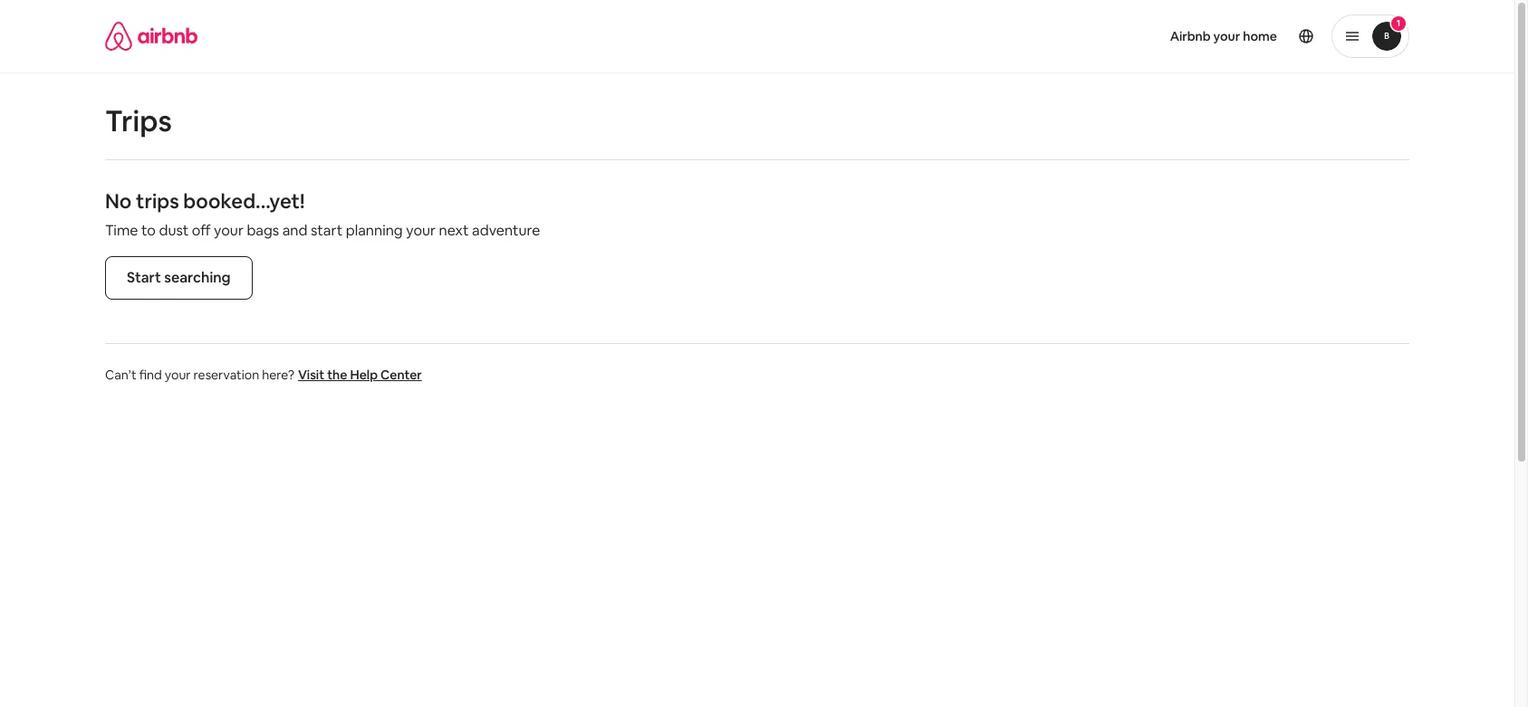 Task type: vqa. For each thing, say whether or not it's contained in the screenshot.
Bags
yes



Task type: locate. For each thing, give the bounding box(es) containing it.
your
[[1214, 28, 1240, 44], [214, 221, 244, 240], [406, 221, 436, 240], [165, 367, 191, 383]]

trips
[[136, 188, 179, 214]]

bags
[[247, 221, 279, 240]]

can't
[[105, 367, 137, 383]]

visit
[[298, 367, 324, 383]]

trips
[[105, 102, 172, 140]]

the
[[327, 367, 347, 383]]

booked...yet!
[[183, 188, 305, 214]]

your inside 'airbnb your home' link
[[1214, 28, 1240, 44]]

your left home
[[1214, 28, 1240, 44]]

off
[[192, 221, 211, 240]]

visit the help center link
[[298, 367, 422, 383]]

home
[[1243, 28, 1277, 44]]

reservation here?
[[194, 367, 294, 383]]

time
[[105, 221, 138, 240]]

dust
[[159, 221, 189, 240]]

to
[[141, 221, 156, 240]]

find
[[139, 367, 162, 383]]

start
[[127, 268, 161, 287]]

start searching
[[127, 268, 231, 287]]



Task type: describe. For each thing, give the bounding box(es) containing it.
no trips booked...yet! time to dust off your bags and start planning your next adventure
[[105, 188, 540, 240]]

can't find your reservation here? visit the help center
[[105, 367, 422, 383]]

airbnb your home
[[1170, 28, 1277, 44]]

your right the planning
[[406, 221, 436, 240]]

help center
[[350, 367, 422, 383]]

searching
[[164, 268, 231, 287]]

airbnb
[[1170, 28, 1211, 44]]

1 button
[[1332, 14, 1410, 58]]

your right 'find'
[[165, 367, 191, 383]]

no
[[105, 188, 132, 214]]

your right the off
[[214, 221, 244, 240]]

profile element
[[779, 0, 1410, 72]]

1
[[1397, 17, 1401, 29]]

start searching link
[[105, 256, 252, 300]]

start
[[311, 221, 343, 240]]

planning
[[346, 221, 403, 240]]

airbnb your home link
[[1159, 17, 1288, 55]]

next adventure
[[439, 221, 540, 240]]

and
[[282, 221, 308, 240]]



